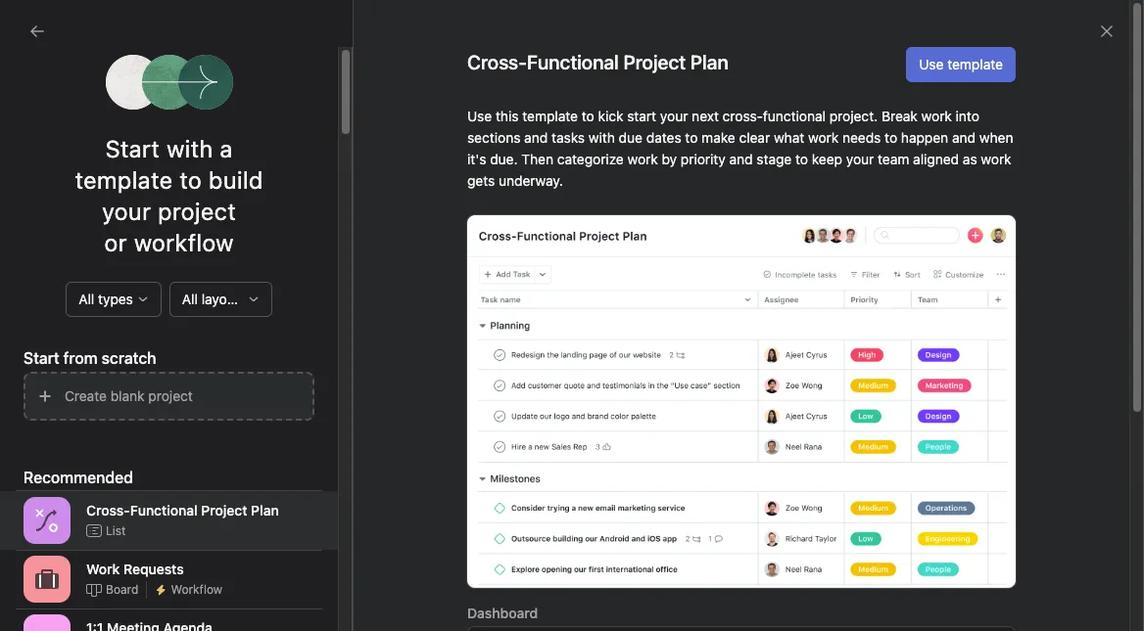 Task type: describe. For each thing, give the bounding box(es) containing it.
work requests
[[86, 561, 184, 578]]

then
[[521, 151, 554, 168]]

0 horizontal spatial team
[[356, 345, 388, 361]]

have fun
[[314, 383, 371, 400]]

world inside projects element
[[51, 354, 88, 370]]

work
[[86, 561, 120, 578]]

1 vertical spatial a
[[345, 345, 353, 361]]

domination down the world domination – today
[[656, 384, 719, 398]]

create blank project
[[65, 388, 193, 405]]

no
[[878, 546, 895, 564]]

to down "break"
[[885, 129, 897, 146]]

reporting link
[[12, 214, 223, 245]]

functional
[[763, 108, 826, 124]]

world domination inside projects element
[[51, 354, 164, 370]]

start
[[627, 108, 656, 124]]

world inside the world domination – today
[[621, 345, 653, 360]]

cross-functional project plan
[[86, 502, 279, 519]]

time
[[558, 136, 586, 153]]

some
[[352, 421, 387, 438]]

work down due
[[628, 151, 658, 168]]

close image
[[1099, 24, 1115, 39]]

blank
[[110, 388, 145, 405]]

functional for project
[[130, 502, 198, 519]]

to down what
[[796, 151, 808, 168]]

all layouts button
[[169, 282, 272, 317]]

project.
[[830, 108, 878, 124]]

0 horizontal spatial today
[[690, 384, 723, 399]]

2 horizontal spatial and
[[952, 129, 976, 146]]

workflow
[[171, 582, 222, 597]]

use this space to tell people about yourself.
[[855, 304, 1074, 342]]

project inside button
[[148, 388, 193, 405]]

fun
[[350, 383, 371, 400]]

all types button
[[66, 282, 162, 317]]

– inside the world domination – today
[[732, 346, 738, 361]]

on
[[378, 459, 394, 476]]

– today button
[[690, 346, 775, 361]]

board
[[106, 582, 138, 597]]

noahlottofthings@gmail.com
[[922, 546, 1108, 563]]

teams element
[[0, 413, 235, 484]]

start for from scratch
[[24, 350, 59, 367]]

project inside start with a template to build your project or workflow
[[158, 198, 236, 225]]

2026
[[746, 422, 775, 437]]

my tasks link
[[12, 91, 223, 122]]

start with a template to build your project or workflow
[[75, 135, 263, 257]]

your for build
[[102, 198, 151, 225]]

start from scratch
[[24, 350, 156, 367]]

priority
[[681, 151, 726, 168]]

aligned
[[913, 151, 959, 168]]

about
[[1038, 304, 1074, 320]]

local
[[525, 136, 554, 153]]

to inside start with a template to build your project or workflow
[[179, 167, 202, 194]]

plan
[[251, 502, 279, 519]]

my for my tasks
[[51, 98, 70, 115]]

mariobowers57@gmail.com
[[617, 136, 791, 153]]

have
[[314, 383, 346, 400]]

cross- for cross-functional project plan
[[86, 502, 130, 519]]

my workspace
[[51, 456, 142, 472]]

template inside start with a template to build your project or workflow
[[75, 167, 173, 194]]

mario bowers
[[455, 90, 638, 127]]

all
[[721, 265, 734, 279]]

next
[[692, 108, 719, 124]]

cross-functional project plan image
[[35, 509, 59, 533]]

use for use template
[[919, 56, 944, 72]]

world domination – today
[[621, 345, 775, 361]]

make some snacks
[[314, 421, 434, 438]]

insights
[[24, 187, 75, 204]]

world domination for have fun
[[621, 384, 719, 398]]

prof
[[1119, 176, 1144, 193]]

up
[[359, 459, 375, 476]]

jul 30, 2026 button
[[705, 422, 775, 437]]

to left kick
[[582, 108, 594, 124]]

use template button
[[906, 47, 1016, 82]]

this for space
[[884, 304, 907, 320]]

sections
[[467, 129, 521, 146]]

stage
[[757, 151, 792, 168]]

portfolio
[[102, 385, 156, 402]]

portfolios
[[51, 252, 111, 268]]

keep
[[812, 151, 843, 168]]

view
[[691, 265, 718, 279]]

work requests image
[[35, 568, 59, 592]]

or workflow
[[104, 229, 234, 257]]

team
[[24, 422, 58, 439]]

domination inside the world domination – today
[[657, 345, 720, 360]]

go back image
[[29, 24, 45, 39]]

follow
[[314, 459, 355, 476]]

reporting
[[51, 220, 113, 237]]

1 horizontal spatial and
[[729, 151, 753, 168]]

your for start
[[660, 108, 688, 124]]

mariobowers57@gmail.com link
[[617, 134, 791, 156]]

about me
[[855, 261, 941, 283]]

layouts
[[202, 291, 247, 308]]

kick
[[598, 108, 624, 124]]

list
[[106, 524, 126, 538]]

cross- for cross-functional project plan
[[467, 51, 527, 73]]

create
[[65, 388, 107, 405]]

clear
[[739, 129, 770, 146]]

this for template
[[496, 108, 519, 124]]

world domination link down the world domination – today
[[613, 382, 719, 401]]

5:01pm local time
[[474, 136, 586, 153]]

use this template to kick start your next cross-functional project. break work into sections and tasks with due dates to make clear what work needs to happen and when it's due. then categorize work by priority and stage to keep your team aligned as work gets underway.
[[467, 108, 1013, 189]]

my tasks
[[51, 98, 107, 115]]

frequent collaborators
[[855, 419, 1055, 442]]



Task type: locate. For each thing, give the bounding box(es) containing it.
and down into
[[952, 129, 976, 146]]

30
[[760, 384, 775, 399]]

it's
[[467, 151, 486, 168]]

0 vertical spatial your
[[660, 108, 688, 124]]

today – oct 30
[[690, 384, 775, 399]]

and
[[524, 129, 548, 146], [952, 129, 976, 146], [729, 151, 753, 168]]

invite
[[55, 598, 90, 614]]

as
[[963, 151, 977, 168]]

today up 30
[[742, 346, 775, 361]]

domination
[[657, 345, 720, 360], [92, 354, 164, 370], [656, 384, 719, 398], [671, 422, 734, 436]]

0 horizontal spatial a
[[220, 135, 233, 163]]

1 horizontal spatial today
[[742, 346, 775, 361]]

domination down today – oct 30 at right bottom
[[671, 422, 734, 436]]

build
[[208, 167, 263, 194]]

world left jul
[[636, 422, 668, 436]]

my inside 'link'
[[51, 98, 70, 115]]

project
[[201, 502, 247, 519]]

dashboard
[[467, 605, 538, 622]]

tasks inside view all tasks button
[[737, 265, 766, 279]]

hide sidebar image
[[25, 16, 41, 31]]

1 vertical spatial team
[[356, 345, 388, 361]]

0 vertical spatial cross-
[[467, 51, 527, 73]]

project
[[158, 198, 236, 225], [148, 388, 193, 405]]

1 vertical spatial tasks
[[552, 129, 585, 146]]

0 horizontal spatial cross-
[[86, 502, 130, 519]]

my for my first portfolio
[[51, 385, 70, 402]]

mb
[[305, 92, 385, 157]]

template up reporting link on the left of page
[[75, 167, 173, 194]]

0 horizontal spatial this
[[496, 108, 519, 124]]

work
[[922, 108, 952, 124], [808, 129, 839, 146], [628, 151, 658, 168], [981, 151, 1012, 168]]

due
[[619, 129, 643, 146]]

my
[[51, 98, 70, 115], [51, 385, 70, 402], [51, 456, 70, 472]]

1 vertical spatial –
[[727, 384, 733, 399]]

due.
[[490, 151, 518, 168]]

my for my workspace
[[51, 456, 70, 472]]

– up today – oct 30 at right bottom
[[732, 346, 738, 361]]

underway.
[[499, 172, 563, 189]]

your up dates
[[660, 108, 688, 124]]

all layouts
[[182, 291, 247, 308]]

template up into
[[948, 56, 1003, 72]]

your down needs
[[846, 151, 874, 168]]

1 horizontal spatial cross-
[[467, 51, 527, 73]]

2 my from the top
[[51, 385, 70, 402]]

1 vertical spatial world domination
[[621, 384, 719, 398]]

oct
[[737, 384, 757, 399]]

your up "portfolios" link
[[102, 198, 151, 225]]

1 horizontal spatial team
[[878, 151, 909, 168]]

1 horizontal spatial tasks
[[552, 129, 585, 146]]

0 horizontal spatial and
[[524, 129, 548, 146]]

to left "tell"
[[952, 304, 965, 320]]

1 vertical spatial your
[[846, 151, 874, 168]]

use inside use this template to kick start your next cross-functional project. break work into sections and tasks with due dates to make clear what work needs to happen and when it's due. then categorize work by priority and stage to keep your team aligned as work gets underway.
[[467, 108, 492, 124]]

tasks inside use this template to kick start your next cross-functional project. break work into sections and tasks with due dates to make clear what work needs to happen and when it's due. then categorize work by priority and stage to keep your team aligned as work gets underway.
[[552, 129, 585, 146]]

1 horizontal spatial functional
[[527, 51, 619, 73]]

this up yourself.
[[884, 304, 907, 320]]

template inside button
[[948, 56, 1003, 72]]

world domination link up portfolio
[[12, 347, 223, 378]]

30,
[[725, 422, 743, 437]]

1 horizontal spatial template
[[522, 108, 578, 124]]

use up happen
[[919, 56, 944, 72]]

functional for project plan
[[527, 51, 619, 73]]

all inside popup button
[[79, 291, 94, 308]]

my up insights
[[51, 98, 70, 115]]

create blank project button
[[24, 372, 314, 421]]

into
[[956, 108, 980, 124]]

2 vertical spatial tasks
[[737, 265, 766, 279]]

my inside projects element
[[51, 385, 70, 402]]

0 vertical spatial –
[[732, 346, 738, 361]]

tasks
[[74, 98, 107, 115], [552, 129, 585, 146], [737, 265, 766, 279]]

world domination down the world domination – today
[[621, 384, 719, 398]]

this
[[496, 108, 519, 124], [884, 304, 907, 320]]

0 vertical spatial today
[[742, 346, 775, 361]]

1 vertical spatial cross-
[[86, 502, 130, 519]]

template inside use this template to kick start your next cross-functional project. break work into sections and tasks with due dates to make clear what work needs to happen and when it's due. then categorize work by priority and stage to keep your team aligned as work gets underway.
[[522, 108, 578, 124]]

1 horizontal spatial a
[[345, 345, 353, 361]]

2 vertical spatial my
[[51, 456, 70, 472]]

jul
[[705, 422, 721, 437]]

team button
[[0, 421, 58, 441]]

1 horizontal spatial start
[[105, 135, 160, 163]]

work up keep
[[808, 129, 839, 146]]

happen
[[901, 129, 949, 146]]

0 vertical spatial use
[[919, 56, 944, 72]]

find
[[314, 345, 342, 361]]

space
[[910, 304, 948, 320]]

cross- up mario bowers
[[467, 51, 527, 73]]

2 vertical spatial world domination
[[636, 422, 734, 436]]

use inside button
[[919, 56, 944, 72]]

1 horizontal spatial use
[[855, 304, 880, 320]]

world domination link down today – oct 30 at right bottom
[[628, 420, 734, 439]]

1 vertical spatial project
[[148, 388, 193, 405]]

1 vertical spatial this
[[884, 304, 907, 320]]

projects element
[[0, 312, 235, 413]]

first
[[74, 385, 99, 402]]

gets
[[467, 172, 495, 189]]

my workspace link
[[12, 449, 223, 480]]

2 vertical spatial your
[[102, 198, 151, 225]]

yourself.
[[855, 325, 909, 342]]

0 horizontal spatial your
[[102, 198, 151, 225]]

all for all types
[[79, 291, 94, 308]]

all inside dropdown button
[[182, 291, 198, 308]]

1 vertical spatial my
[[51, 385, 70, 402]]

project plan
[[623, 51, 729, 73]]

0 vertical spatial a
[[220, 135, 233, 163]]

portfolios link
[[12, 245, 223, 276]]

2 vertical spatial template
[[75, 167, 173, 194]]

with inside start with a template to build your project or workflow
[[166, 135, 213, 163]]

your
[[660, 108, 688, 124], [846, 151, 874, 168], [102, 198, 151, 225]]

use up yourself.
[[855, 304, 880, 320]]

make
[[314, 421, 348, 438]]

0 horizontal spatial tasks
[[74, 98, 107, 115]]

world domination up my first portfolio
[[51, 354, 164, 370]]

this inside use this template to kick start your next cross-functional project. break work into sections and tasks with due dates to make clear what work needs to happen and when it's due. then categorize work by priority and stage to keep your team aligned as work gets underway.
[[496, 108, 519, 124]]

list box
[[419, 8, 733, 39]]

a up build
[[220, 135, 233, 163]]

0 horizontal spatial start
[[24, 350, 59, 367]]

today up jul
[[690, 384, 723, 399]]

2 all from the left
[[182, 291, 198, 308]]

use template
[[919, 56, 1003, 72]]

domination inside projects element
[[92, 354, 164, 370]]

what
[[774, 129, 805, 146]]

tell
[[968, 304, 987, 320]]

with up build
[[166, 135, 213, 163]]

cross-functional project plan
[[467, 51, 729, 73]]

my left first on the left of page
[[51, 385, 70, 402]]

all for all layouts
[[182, 291, 198, 308]]

"have
[[398, 459, 436, 476]]

with
[[589, 129, 615, 146], [166, 135, 213, 163]]

start inside start with a template to build your project or workflow
[[105, 135, 160, 163]]

needs
[[843, 129, 881, 146]]

my down team
[[51, 456, 70, 472]]

world domination down today – oct 30 at right bottom
[[636, 422, 734, 436]]

0 horizontal spatial all
[[79, 291, 94, 308]]

work down when
[[981, 151, 1012, 168]]

goals
[[51, 283, 87, 300]]

0 vertical spatial tasks
[[74, 98, 107, 115]]

0 vertical spatial this
[[496, 108, 519, 124]]

to up priority
[[685, 129, 698, 146]]

world up first on the left of page
[[51, 354, 88, 370]]

world left – today "button"
[[621, 345, 653, 360]]

my inside teams element
[[51, 456, 70, 472]]

team up fun
[[356, 345, 388, 361]]

1 all from the left
[[79, 291, 94, 308]]

use
[[919, 56, 944, 72], [467, 108, 492, 124], [855, 304, 880, 320]]

all types
[[79, 291, 133, 308]]

functional up requests
[[130, 502, 198, 519]]

find a team
[[314, 345, 388, 361]]

project up or workflow
[[158, 198, 236, 225]]

2 horizontal spatial template
[[948, 56, 1003, 72]]

0 vertical spatial team
[[878, 151, 909, 168]]

this inside use this space to tell people about yourself.
[[884, 304, 907, 320]]

a right find
[[345, 345, 353, 361]]

all left layouts
[[182, 291, 198, 308]]

use inside use this space to tell people about yourself.
[[855, 304, 880, 320]]

2 horizontal spatial use
[[919, 56, 944, 72]]

with down kick
[[589, 129, 615, 146]]

fun"
[[440, 459, 467, 476]]

1 my from the top
[[51, 98, 70, 115]]

2 horizontal spatial your
[[846, 151, 874, 168]]

invite button
[[19, 589, 103, 624]]

0 vertical spatial world domination
[[51, 354, 164, 370]]

and down clear
[[729, 151, 753, 168]]

1 vertical spatial template
[[522, 108, 578, 124]]

edit prof button
[[1078, 168, 1144, 203]]

work up happen
[[922, 108, 952, 124]]

0 horizontal spatial with
[[166, 135, 213, 163]]

people
[[991, 304, 1034, 320]]

0 vertical spatial project
[[158, 198, 236, 225]]

a inside start with a template to build your project or workflow
[[220, 135, 233, 163]]

use for use this template to kick start your next cross-functional project. break work into sections and tasks with due dates to make clear what work needs to happen and when it's due. then categorize work by priority and stage to keep your team aligned as work gets underway.
[[467, 108, 492, 124]]

all left types
[[79, 291, 94, 308]]

today inside the world domination – today
[[742, 346, 775, 361]]

project right 'blank'
[[148, 388, 193, 405]]

start for with
[[105, 135, 160, 163]]

edit
[[1091, 176, 1115, 193]]

1 vertical spatial today
[[690, 384, 723, 399]]

team down happen
[[878, 151, 909, 168]]

world domination link
[[613, 343, 720, 363], [12, 347, 223, 378], [613, 382, 719, 401], [628, 420, 734, 439]]

1 horizontal spatial your
[[660, 108, 688, 124]]

start left from scratch
[[24, 350, 59, 367]]

world down the world domination – today
[[621, 384, 653, 398]]

from scratch
[[63, 350, 156, 367]]

goals link
[[12, 276, 223, 308]]

categorize
[[557, 151, 624, 168]]

0 vertical spatial functional
[[527, 51, 619, 73]]

snacks
[[390, 421, 434, 438]]

1 vertical spatial use
[[467, 108, 492, 124]]

when
[[979, 129, 1013, 146]]

1 vertical spatial functional
[[130, 502, 198, 519]]

to
[[582, 108, 594, 124], [685, 129, 698, 146], [885, 129, 897, 146], [796, 151, 808, 168], [179, 167, 202, 194], [952, 304, 965, 320]]

view all tasks button
[[682, 259, 775, 286]]

start down my tasks 'link'
[[105, 135, 160, 163]]

domination up portfolio
[[92, 354, 164, 370]]

world domination for make some snacks
[[636, 422, 734, 436]]

world domination link up today – oct 30 at right bottom
[[613, 343, 720, 363]]

0 horizontal spatial functional
[[130, 502, 198, 519]]

your inside start with a template to build your project or workflow
[[102, 198, 151, 225]]

use up sections
[[467, 108, 492, 124]]

template up local
[[522, 108, 578, 124]]

cross- up the list
[[86, 502, 130, 519]]

use for use this space to tell people about yourself.
[[855, 304, 880, 320]]

1 vertical spatial start
[[24, 350, 59, 367]]

0 horizontal spatial use
[[467, 108, 492, 124]]

domination up today – oct 30 at right bottom
[[657, 345, 720, 360]]

1 horizontal spatial all
[[182, 291, 198, 308]]

1 horizontal spatial this
[[884, 304, 907, 320]]

and up then
[[524, 129, 548, 146]]

1 horizontal spatial with
[[589, 129, 615, 146]]

dates
[[646, 129, 682, 146]]

2 vertical spatial use
[[855, 304, 880, 320]]

0 horizontal spatial template
[[75, 167, 173, 194]]

0 vertical spatial start
[[105, 135, 160, 163]]

3 my from the top
[[51, 456, 70, 472]]

2 horizontal spatial tasks
[[737, 265, 766, 279]]

follow up on "have fun"
[[314, 459, 467, 476]]

cross-
[[723, 108, 763, 124]]

workspace
[[74, 456, 142, 472]]

insights element
[[0, 178, 235, 312]]

start
[[105, 135, 160, 163], [24, 350, 59, 367]]

team inside use this template to kick start your next cross-functional project. break work into sections and tasks with due dates to make clear what work needs to happen and when it's due. then categorize work by priority and stage to keep your team aligned as work gets underway.
[[878, 151, 909, 168]]

with inside use this template to kick start your next cross-functional project. break work into sections and tasks with due dates to make clear what work needs to happen and when it's due. then categorize work by priority and stage to keep your team aligned as work gets underway.
[[589, 129, 615, 146]]

0 vertical spatial template
[[948, 56, 1003, 72]]

this up sections
[[496, 108, 519, 124]]

requests
[[123, 561, 184, 578]]

my tasks
[[291, 261, 369, 283]]

to inside use this space to tell people about yourself.
[[952, 304, 965, 320]]

tasks inside my tasks 'link'
[[74, 98, 107, 115]]

functional up mario bowers
[[527, 51, 619, 73]]

to left build
[[179, 167, 202, 194]]

my first portfolio
[[51, 385, 156, 402]]

0 vertical spatial my
[[51, 98, 70, 115]]

– left oct
[[727, 384, 733, 399]]



Task type: vqa. For each thing, say whether or not it's contained in the screenshot.
Task name text box to the top
no



